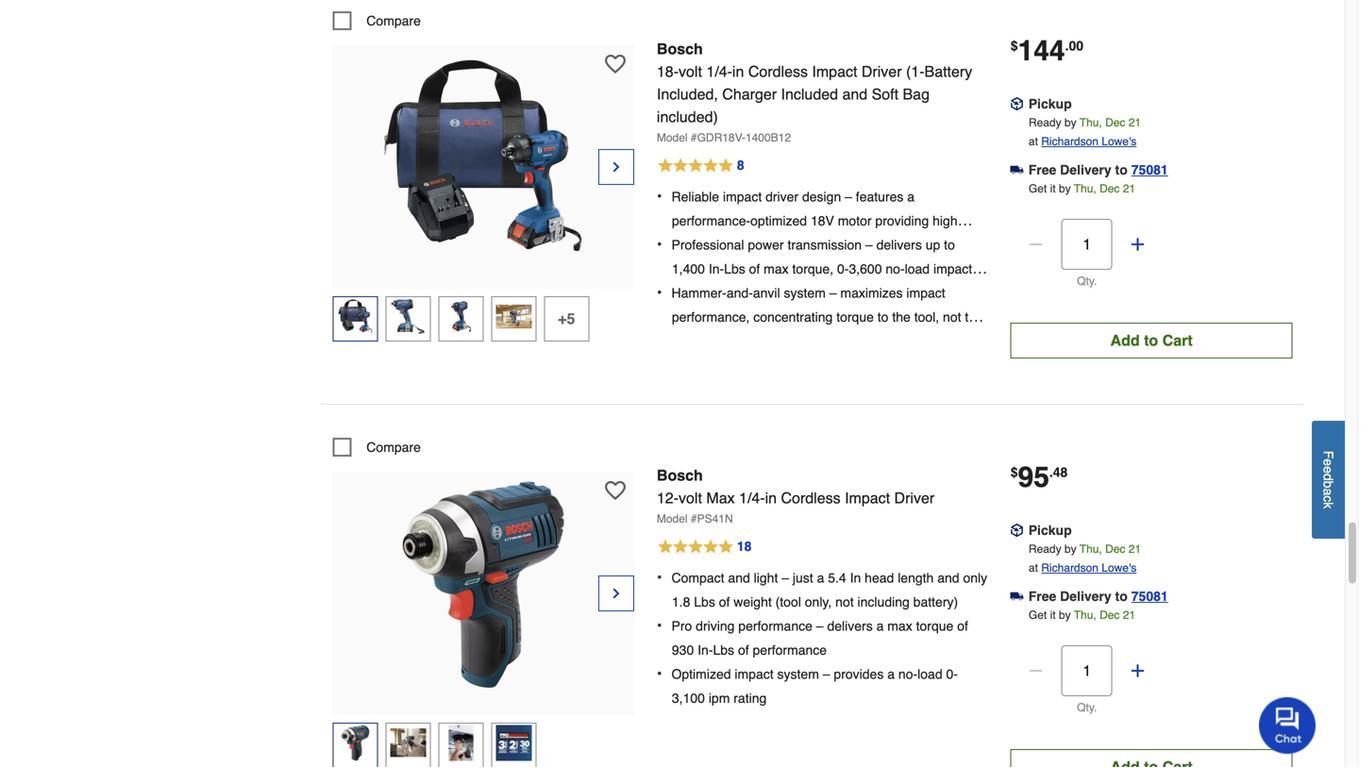Task type: describe. For each thing, give the bounding box(es) containing it.
just
[[793, 570, 813, 586]]

.48
[[1049, 465, 1068, 480]]

richardson lowe's button for 144
[[1041, 132, 1137, 151]]

power
[[748, 237, 784, 252]]

18v
[[811, 213, 834, 228]]

optimized
[[672, 667, 731, 682]]

pickup image
[[1011, 97, 1024, 110]]

and left only
[[937, 570, 959, 586]]

charger
[[722, 85, 777, 103]]

0 vertical spatial 0-
[[837, 261, 849, 276]]

at for 144
[[1029, 135, 1038, 148]]

1/4- inside bosch 18-volt 1/4-in cordless impact driver (1-battery included, charger included and soft bag included) model # gdr18v-1400b12
[[706, 63, 732, 80]]

system inside • compact and light – just a 5.4 in head length and only 1.8 lbs of weight (tool only, not including battery) • pro driving performance – delivers a max torque of 930 in-lbs of performance • optimized impact system – provides a no-load 0- 3,100 ipm rating
[[777, 667, 819, 682]]

impacts
[[933, 261, 979, 276]]

including
[[857, 594, 910, 610]]

a down including
[[876, 619, 884, 634]]

and inside • reliable impact driver design – features a performance-optimized 18v motor providing high torque, speed and control
[[756, 237, 778, 252]]

soft
[[872, 85, 899, 103]]

max
[[706, 489, 735, 507]]

b
[[1321, 481, 1336, 488]]

only,
[[805, 594, 832, 610]]

$ 95 .48
[[1011, 461, 1068, 493]]

max inside • compact and light – just a 5.4 in head length and only 1.8 lbs of weight (tool only, not including battery) • pro driving performance – delivers a max torque of 930 in-lbs of performance • optimized impact system – provides a no-load 0- 3,100 ipm rating
[[887, 619, 912, 634]]

weight
[[734, 594, 772, 610]]

18
[[737, 539, 752, 554]]

performance-
[[672, 213, 750, 228]]

in inside bosch 18-volt 1/4-in cordless impact driver (1-battery included, charger included and soft bag included) model # gdr18v-1400b12
[[732, 63, 744, 80]]

pickup image
[[1011, 524, 1024, 537]]

1 vertical spatial performance
[[753, 643, 827, 658]]

compare for 95
[[366, 440, 421, 455]]

volt for 95
[[679, 489, 702, 507]]

2 the from the left
[[965, 309, 983, 325]]

add to cart button
[[1011, 323, 1293, 358]]

in- inside • professional power transmission – delivers up to 1,400 in-lbs of max torque, 0-3,600 no-load impacts per minute and 0-2,800 rpm
[[709, 261, 724, 276]]

no- inside • professional power transmission – delivers up to 1,400 in-lbs of max torque, 0-3,600 no-load impacts per minute and 0-2,800 rpm
[[886, 261, 905, 276]]

control
[[782, 237, 822, 252]]

richardson lowe's button for 95
[[1041, 559, 1137, 577]]

rpm
[[812, 285, 835, 300]]

1 vertical spatial 0-
[[764, 285, 775, 300]]

1 vertical spatial lbs
[[694, 594, 715, 610]]

torque, inside • professional power transmission – delivers up to 1,400 in-lbs of max torque, 0-3,600 no-load impacts per minute and 0-2,800 rpm
[[792, 261, 833, 276]]

75081 for 95
[[1131, 589, 1168, 604]]

impact inside bosch 18-volt 1/4-in cordless impact driver (1-battery included, charger included and soft bag included) model # gdr18v-1400b12
[[812, 63, 857, 80]]

impact inside "• hammer-and-anvil system – maximizes impact performance, concentrating torque to the tool, not the user"
[[906, 285, 945, 300]]

cordless inside bosch 18-volt 1/4-in cordless impact driver (1-battery included, charger included and soft bag included) model # gdr18v-1400b12
[[748, 63, 808, 80]]

(tool
[[775, 594, 801, 610]]

head
[[865, 570, 894, 586]]

delivers inside • compact and light – just a 5.4 in head length and only 1.8 lbs of weight (tool only, not including battery) • pro driving performance – delivers a max torque of 930 in-lbs of performance • optimized impact system – provides a no-load 0- 3,100 ipm rating
[[827, 619, 873, 634]]

and-
[[727, 285, 753, 300]]

to inside • professional power transmission – delivers up to 1,400 in-lbs of max torque, 0-3,600 no-load impacts per minute and 0-2,800 rpm
[[944, 237, 955, 252]]

motor
[[838, 213, 872, 228]]

optimized
[[750, 213, 807, 228]]

3,100
[[672, 691, 705, 706]]

performance,
[[672, 309, 750, 325]]

3,600
[[849, 261, 882, 276]]

delivers inside • professional power transmission – delivers up to 1,400 in-lbs of max torque, 0-3,600 no-load impacts per minute and 0-2,800 rpm
[[876, 237, 922, 252]]

chevron right image
[[609, 584, 624, 603]]

6 • from the top
[[657, 665, 662, 682]]

richardson for 144
[[1041, 135, 1099, 148]]

maximizes
[[840, 285, 903, 300]]

minute
[[695, 285, 734, 300]]

to inside "button"
[[1144, 332, 1158, 349]]

ready by thu, dec 21 at richardson lowe's for 95
[[1029, 542, 1141, 575]]

add
[[1110, 332, 1140, 349]]

1 the from the left
[[892, 309, 911, 325]]

not inside • compact and light – just a 5.4 in head length and only 1.8 lbs of weight (tool only, not including battery) • pro driving performance – delivers a max torque of 930 in-lbs of performance • optimized impact system – provides a no-load 0- 3,100 ipm rating
[[835, 594, 854, 610]]

truck filled image
[[1011, 590, 1024, 603]]

qty. for 95
[[1077, 701, 1097, 714]]

.00
[[1065, 38, 1084, 53]]

only
[[963, 570, 987, 586]]

load inside • compact and light – just a 5.4 in head length and only 1.8 lbs of weight (tool only, not including battery) • pro driving performance – delivers a max torque of 930 in-lbs of performance • optimized impact system – provides a no-load 0- 3,100 ipm rating
[[918, 667, 942, 682]]

free delivery to 75081 for 144
[[1028, 162, 1168, 177]]

lbs inside • professional power transmission – delivers up to 1,400 in-lbs of max torque, 0-3,600 no-load impacts per minute and 0-2,800 rpm
[[724, 261, 745, 276]]

it for 144
[[1050, 182, 1056, 195]]

cordless inside bosch 12-volt max 1/4-in cordless impact driver model # ps41n
[[781, 489, 841, 507]]

and inside • professional power transmission – delivers up to 1,400 in-lbs of max torque, 0-3,600 no-load impacts per minute and 0-2,800 rpm
[[738, 285, 760, 300]]

a inside button
[[1321, 488, 1336, 496]]

tool,
[[914, 309, 939, 325]]

high
[[933, 213, 958, 228]]

compare for 144
[[366, 13, 421, 28]]

volt for 144
[[679, 63, 702, 80]]

get for 95
[[1029, 609, 1047, 622]]

+5 button
[[544, 296, 589, 341]]

2 e from the top
[[1321, 466, 1336, 474]]

bosch 12-volt max 1/4-in cordless impact driver model # ps41n
[[657, 467, 935, 525]]

75081 button for 95
[[1131, 587, 1168, 606]]

features
[[856, 189, 904, 204]]

torque inside • compact and light – just a 5.4 in head length and only 1.8 lbs of weight (tool only, not including battery) • pro driving performance – delivers a max torque of 930 in-lbs of performance • optimized impact system – provides a no-load 0- 3,100 ipm rating
[[916, 619, 954, 634]]

c
[[1321, 496, 1336, 502]]

delivery for 144
[[1060, 162, 1111, 177]]

speed
[[717, 237, 753, 252]]

delivery for 95
[[1060, 589, 1111, 604]]

actual price $95.48 element
[[1011, 461, 1068, 493]]

12-
[[657, 489, 679, 507]]

richardson for 95
[[1041, 561, 1099, 575]]

free for 95
[[1028, 589, 1056, 604]]

bag
[[903, 85, 930, 103]]

ready for 95
[[1029, 542, 1061, 556]]

driving
[[696, 619, 735, 634]]

– left the just at the right bottom of the page
[[782, 570, 789, 586]]

in- inside • compact and light – just a 5.4 in head length and only 1.8 lbs of weight (tool only, not including battery) • pro driving performance – delivers a max torque of 930 in-lbs of performance • optimized impact system – provides a no-load 0- 3,100 ipm rating
[[698, 643, 713, 658]]

+5
[[558, 310, 575, 327]]

# inside bosch 18-volt 1/4-in cordless impact driver (1-battery included, charger included and soft bag included) model # gdr18v-1400b12
[[691, 131, 697, 144]]

included
[[781, 85, 838, 103]]

– inside "• hammer-and-anvil system – maximizes impact performance, concentrating torque to the tool, not the user"
[[829, 285, 837, 300]]

stepper number input field with increment and decrement buttons number field for 95
[[1062, 645, 1112, 696]]

ipm
[[709, 691, 730, 706]]

2 vertical spatial lbs
[[713, 643, 734, 658]]

5001933865 element
[[332, 11, 421, 30]]

of inside • professional power transmission – delivers up to 1,400 in-lbs of max torque, 0-3,600 no-load impacts per minute and 0-2,800 rpm
[[749, 261, 760, 276]]

length
[[898, 570, 934, 586]]

5 stars image for 144
[[657, 155, 745, 177]]

– down 'only,' at the bottom
[[816, 619, 824, 634]]

1,400
[[672, 261, 705, 276]]

heart outline image
[[605, 480, 626, 501]]

design
[[802, 189, 841, 204]]

bosch 18-volt 1/4-in cordless impact driver (1-battery included, charger included and soft bag included) model # gdr18v-1400b12
[[657, 40, 972, 144]]

chat invite button image
[[1259, 697, 1317, 754]]

8 button
[[657, 155, 988, 177]]

$ for 95
[[1011, 465, 1018, 480]]

max inside • professional power transmission – delivers up to 1,400 in-lbs of max torque, 0-3,600 no-load impacts per minute and 0-2,800 rpm
[[764, 261, 789, 276]]

providing
[[875, 213, 929, 228]]

18-
[[657, 63, 679, 80]]

hammer-
[[672, 285, 727, 300]]

get it by thu, dec 21 for 144
[[1029, 182, 1135, 195]]

it for 95
[[1050, 609, 1056, 622]]

included,
[[657, 85, 718, 103]]

add to cart
[[1110, 332, 1193, 349]]

8
[[737, 157, 744, 173]]

ready by thu, dec 21 at richardson lowe's for 144
[[1029, 116, 1141, 148]]

1.8
[[672, 594, 690, 610]]

plus image for 95
[[1129, 661, 1147, 680]]

k
[[1321, 502, 1336, 509]]

1 e from the top
[[1321, 459, 1336, 466]]

pickup for 144
[[1028, 96, 1072, 111]]

user
[[672, 334, 698, 349]]

5.4
[[828, 570, 846, 586]]

reliable
[[672, 189, 719, 204]]

and left "light" at the right of the page
[[728, 570, 750, 586]]

• hammer-and-anvil system – maximizes impact performance, concentrating torque to the tool, not the user
[[657, 283, 983, 349]]

2,800
[[775, 285, 809, 300]]

ps41n
[[697, 512, 733, 525]]

• for • compact and light – just a 5.4 in head length and only 1.8 lbs of weight (tool only, not including battery) • pro driving performance – delivers a max torque of 930 in-lbs of performance • optimized impact system – provides a no-load 0- 3,100 ipm rating
[[657, 569, 662, 586]]

d
[[1321, 474, 1336, 481]]

0 vertical spatial performance
[[738, 619, 813, 634]]

torque, inside • reliable impact driver design – features a performance-optimized 18v motor providing high torque, speed and control
[[672, 237, 713, 252]]

up
[[926, 237, 940, 252]]

anvil
[[753, 285, 780, 300]]

ready for 144
[[1029, 116, 1061, 129]]



Task type: locate. For each thing, give the bounding box(es) containing it.
system up concentrating
[[784, 285, 826, 300]]

1 richardson lowe's button from the top
[[1041, 132, 1137, 151]]

$ inside $ 95 .48
[[1011, 465, 1018, 480]]

1 vertical spatial delivers
[[827, 619, 873, 634]]

• left the 'compact'
[[657, 569, 662, 586]]

0 horizontal spatial 0-
[[764, 285, 775, 300]]

of up rating
[[738, 643, 749, 658]]

torque inside "• hammer-and-anvil system – maximizes impact performance, concentrating torque to the tool, not the user"
[[836, 309, 874, 325]]

0 vertical spatial volt
[[679, 63, 702, 80]]

2 lowe's from the top
[[1102, 561, 1137, 575]]

75081
[[1131, 162, 1168, 177], [1131, 589, 1168, 604]]

2 vertical spatial 0-
[[946, 667, 958, 682]]

and
[[842, 85, 868, 103], [756, 237, 778, 252], [738, 285, 760, 300], [728, 570, 750, 586], [937, 570, 959, 586]]

bosch up 18-
[[657, 40, 703, 57]]

2 free delivery to 75081 from the top
[[1028, 589, 1168, 604]]

in- right 930
[[698, 643, 713, 658]]

load down up
[[905, 261, 930, 276]]

0- down transmission
[[837, 261, 849, 276]]

volt inside bosch 18-volt 1/4-in cordless impact driver (1-battery included, charger included and soft bag included) model # gdr18v-1400b12
[[679, 63, 702, 80]]

1 horizontal spatial delivers
[[876, 237, 922, 252]]

impact inside • compact and light – just a 5.4 in head length and only 1.8 lbs of weight (tool only, not including battery) • pro driving performance – delivers a max torque of 930 in-lbs of performance • optimized impact system – provides a no-load 0- 3,100 ipm rating
[[735, 667, 774, 682]]

0 vertical spatial ready by thu, dec 21 at richardson lowe's
[[1029, 116, 1141, 148]]

1 vertical spatial impact
[[845, 489, 890, 507]]

2 • from the top
[[657, 235, 662, 253]]

3 • from the top
[[657, 283, 662, 301]]

• inside • reliable impact driver design – features a performance-optimized 18v motor providing high torque, speed and control
[[657, 187, 662, 205]]

1 vertical spatial system
[[777, 667, 819, 682]]

compare inside the 5001933865 element
[[366, 13, 421, 28]]

1 qty. from the top
[[1077, 274, 1097, 288]]

1 vertical spatial ready
[[1029, 542, 1061, 556]]

75081 for 144
[[1131, 162, 1168, 177]]

0 horizontal spatial delivers
[[827, 619, 873, 634]]

impact up tool,
[[906, 285, 945, 300]]

95
[[1018, 461, 1049, 493]]

$ 144 .00
[[1011, 34, 1084, 67]]

0 vertical spatial model
[[657, 131, 688, 144]]

model inside bosch 12-volt max 1/4-in cordless impact driver model # ps41n
[[657, 512, 688, 525]]

1/4- right max
[[739, 489, 765, 507]]

0 vertical spatial $
[[1011, 38, 1018, 53]]

0- right and-
[[764, 285, 775, 300]]

f e e d b a c k
[[1321, 451, 1336, 509]]

1 free delivery to 75081 from the top
[[1028, 162, 1168, 177]]

in up the charger
[[732, 63, 744, 80]]

2 plus image from the top
[[1129, 661, 1147, 680]]

2 75081 button from the top
[[1131, 587, 1168, 606]]

0 horizontal spatial the
[[892, 309, 911, 325]]

1400b12
[[746, 131, 791, 144]]

– left provides
[[823, 667, 830, 682]]

1 vertical spatial in-
[[698, 643, 713, 658]]

of up driving
[[719, 594, 730, 610]]

model inside bosch 18-volt 1/4-in cordless impact driver (1-battery included, charger included and soft bag included) model # gdr18v-1400b12
[[657, 131, 688, 144]]

• for • professional power transmission – delivers up to 1,400 in-lbs of max torque, 0-3,600 no-load impacts per minute and 0-2,800 rpm
[[657, 235, 662, 253]]

1 vertical spatial richardson
[[1041, 561, 1099, 575]]

• for • reliable impact driver design – features a performance-optimized 18v motor providing high torque, speed and control
[[657, 187, 662, 205]]

actual price $144.00 element
[[1011, 34, 1084, 67]]

impact inside • reliable impact driver design – features a performance-optimized 18v motor providing high torque, speed and control
[[723, 189, 762, 204]]

1 horizontal spatial the
[[965, 309, 983, 325]]

torque, up 1,400
[[672, 237, 713, 252]]

1 vertical spatial not
[[835, 594, 854, 610]]

1 • from the top
[[657, 187, 662, 205]]

1 free from the top
[[1028, 162, 1056, 177]]

0 vertical spatial not
[[943, 309, 961, 325]]

gdr18v-
[[697, 131, 746, 144]]

no- right provides
[[898, 667, 918, 682]]

1 vertical spatial torque,
[[792, 261, 833, 276]]

the right tool,
[[965, 309, 983, 325]]

torque
[[836, 309, 874, 325], [916, 619, 954, 634]]

at right only
[[1029, 561, 1038, 575]]

$ inside $ 144 .00
[[1011, 38, 1018, 53]]

2 5 stars image from the top
[[657, 536, 753, 559]]

a right provides
[[887, 667, 895, 682]]

driver up soft
[[862, 63, 902, 80]]

1 vertical spatial get
[[1029, 609, 1047, 622]]

1 at from the top
[[1029, 135, 1038, 148]]

2 richardson lowe's button from the top
[[1041, 559, 1137, 577]]

0 horizontal spatial 1/4-
[[706, 63, 732, 80]]

bosch
[[657, 40, 703, 57], [657, 467, 703, 484]]

5 stars image
[[657, 155, 745, 177], [657, 536, 753, 559]]

torque,
[[672, 237, 713, 252], [792, 261, 833, 276]]

of down power
[[749, 261, 760, 276]]

impact up rating
[[735, 667, 774, 682]]

1 vertical spatial model
[[657, 512, 688, 525]]

1 horizontal spatial 0-
[[837, 261, 849, 276]]

2 ready by thu, dec 21 at richardson lowe's from the top
[[1029, 542, 1141, 575]]

5 stars image containing 8
[[657, 155, 745, 177]]

• inside • professional power transmission – delivers up to 1,400 in-lbs of max torque, 0-3,600 no-load impacts per minute and 0-2,800 rpm
[[657, 235, 662, 253]]

ready by thu, dec 21 at richardson lowe's down the '.00'
[[1029, 116, 1141, 148]]

0 vertical spatial stepper number input field with increment and decrement buttons number field
[[1062, 219, 1112, 270]]

0 vertical spatial 1/4-
[[706, 63, 732, 80]]

2 $ from the top
[[1011, 465, 1018, 480]]

cart
[[1162, 332, 1193, 349]]

1 ready from the top
[[1029, 116, 1061, 129]]

0 vertical spatial 5 stars image
[[657, 155, 745, 177]]

0 vertical spatial delivery
[[1060, 162, 1111, 177]]

battery
[[924, 63, 972, 80]]

– left maximizes
[[829, 285, 837, 300]]

a inside • reliable impact driver design – features a performance-optimized 18v motor providing high torque, speed and control
[[907, 189, 915, 204]]

0 vertical spatial 75081 button
[[1131, 160, 1168, 179]]

transmission
[[788, 237, 862, 252]]

0 vertical spatial impact
[[723, 189, 762, 204]]

2 at from the top
[[1029, 561, 1038, 575]]

performance
[[738, 619, 813, 634], [753, 643, 827, 658]]

to inside "• hammer-and-anvil system – maximizes impact performance, concentrating torque to the tool, not the user"
[[878, 309, 889, 325]]

in
[[732, 63, 744, 80], [765, 489, 777, 507]]

1 75081 from the top
[[1131, 162, 1168, 177]]

Stepper number input field with increment and decrement buttons number field
[[1062, 219, 1112, 270], [1062, 645, 1112, 696]]

system left provides
[[777, 667, 819, 682]]

volt left max
[[679, 489, 702, 507]]

heart outline image
[[605, 54, 626, 74]]

2 free from the top
[[1028, 589, 1056, 604]]

2 ready from the top
[[1029, 542, 1061, 556]]

driver
[[766, 189, 799, 204]]

$ up pickup icon
[[1011, 38, 1018, 53]]

1 volt from the top
[[679, 63, 702, 80]]

model down 12-
[[657, 512, 688, 525]]

stepper number input field with increment and decrement buttons number field for 144
[[1062, 219, 1112, 270]]

in
[[850, 570, 861, 586]]

1 vertical spatial delivery
[[1060, 589, 1111, 604]]

not down 5.4
[[835, 594, 854, 610]]

0 vertical spatial 75081
[[1131, 162, 1168, 177]]

1 vertical spatial #
[[691, 512, 697, 525]]

0 vertical spatial #
[[691, 131, 697, 144]]

cordless up the charger
[[748, 63, 808, 80]]

pickup for 95
[[1028, 523, 1072, 538]]

0 vertical spatial driver
[[862, 63, 902, 80]]

2 compare from the top
[[366, 440, 421, 455]]

• left pro
[[657, 617, 662, 634]]

1 vertical spatial 5 stars image
[[657, 536, 753, 559]]

lowe's for 95
[[1102, 561, 1137, 575]]

1 vertical spatial torque
[[916, 619, 954, 634]]

$ for 144
[[1011, 38, 1018, 53]]

0 vertical spatial at
[[1029, 135, 1038, 148]]

5 stars image containing 18
[[657, 536, 753, 559]]

1 get it by thu, dec 21 from the top
[[1029, 182, 1135, 195]]

1 vertical spatial minus image
[[1027, 661, 1045, 680]]

1 vertical spatial $
[[1011, 465, 1018, 480]]

1/4- inside bosch 12-volt max 1/4-in cordless impact driver model # ps41n
[[739, 489, 765, 507]]

e
[[1321, 459, 1336, 466], [1321, 466, 1336, 474]]

1 vertical spatial compare
[[366, 440, 421, 455]]

• reliable impact driver design – features a performance-optimized 18v motor providing high torque, speed and control
[[657, 187, 958, 252]]

1 75081 button from the top
[[1131, 160, 1168, 179]]

model down 'included)'
[[657, 131, 688, 144]]

no- right 3,600 on the right of page
[[886, 261, 905, 276]]

1 vertical spatial 75081 button
[[1131, 587, 1168, 606]]

qty. for 144
[[1077, 274, 1097, 288]]

0 horizontal spatial torque
[[836, 309, 874, 325]]

0- down battery)
[[946, 667, 958, 682]]

truck filled image
[[1011, 163, 1024, 176]]

no- inside • compact and light – just a 5.4 in head length and only 1.8 lbs of weight (tool only, not including battery) • pro driving performance – delivers a max torque of 930 in-lbs of performance • optimized impact system – provides a no-load 0- 3,100 ipm rating
[[898, 667, 918, 682]]

plus image for 144
[[1129, 235, 1147, 254]]

thu,
[[1080, 116, 1102, 129], [1074, 182, 1096, 195], [1080, 542, 1102, 556], [1074, 609, 1096, 622]]

2 it from the top
[[1050, 609, 1056, 622]]

load right provides
[[918, 667, 942, 682]]

impact
[[812, 63, 857, 80], [845, 489, 890, 507]]

not inside "• hammer-and-anvil system – maximizes impact performance, concentrating torque to the tool, not the user"
[[943, 309, 961, 325]]

professional
[[672, 237, 744, 252]]

–
[[845, 189, 852, 204], [865, 237, 873, 252], [829, 285, 837, 300], [782, 570, 789, 586], [816, 619, 824, 634], [823, 667, 830, 682]]

included)
[[657, 108, 718, 125]]

1 vertical spatial stepper number input field with increment and decrement buttons number field
[[1062, 645, 1112, 696]]

1 vertical spatial qty.
[[1077, 701, 1097, 714]]

1 horizontal spatial not
[[943, 309, 961, 325]]

compare inside 5001874635 element
[[366, 440, 421, 455]]

0 vertical spatial get it by thu, dec 21
[[1029, 182, 1135, 195]]

free for 144
[[1028, 162, 1056, 177]]

(1-
[[906, 63, 924, 80]]

0 vertical spatial lbs
[[724, 261, 745, 276]]

1 vertical spatial load
[[918, 667, 942, 682]]

• left per
[[657, 283, 662, 301]]

– up 3,600 on the right of page
[[865, 237, 873, 252]]

1 vertical spatial at
[[1029, 561, 1038, 575]]

1 vertical spatial no-
[[898, 667, 918, 682]]

of down battery)
[[957, 619, 968, 634]]

1/4- up the charger
[[706, 63, 732, 80]]

1 vertical spatial richardson lowe's button
[[1041, 559, 1137, 577]]

1 vertical spatial lowe's
[[1102, 561, 1137, 575]]

torque down maximizes
[[836, 309, 874, 325]]

free delivery to 75081 for 95
[[1028, 589, 1168, 604]]

75081 button for 144
[[1131, 160, 1168, 179]]

1 get from the top
[[1029, 182, 1047, 195]]

and right minute
[[738, 285, 760, 300]]

by
[[1065, 116, 1077, 129], [1059, 182, 1071, 195], [1065, 542, 1077, 556], [1059, 609, 1071, 622]]

lbs down driving
[[713, 643, 734, 658]]

lbs
[[724, 261, 745, 276], [694, 594, 715, 610], [713, 643, 734, 658]]

$ left .48
[[1011, 465, 1018, 480]]

the left tool,
[[892, 309, 911, 325]]

1 # from the top
[[691, 131, 697, 144]]

delivers down providing
[[876, 237, 922, 252]]

delivers down 'only,' at the bottom
[[827, 619, 873, 634]]

free delivery to 75081 right truck filled icon
[[1028, 162, 1168, 177]]

144
[[1018, 34, 1065, 67]]

free right truck filled image
[[1028, 589, 1056, 604]]

1 vertical spatial free
[[1028, 589, 1056, 604]]

0 vertical spatial impact
[[812, 63, 857, 80]]

1 horizontal spatial max
[[887, 619, 912, 634]]

2 delivery from the top
[[1060, 589, 1111, 604]]

1 plus image from the top
[[1129, 235, 1147, 254]]

0 vertical spatial it
[[1050, 182, 1056, 195]]

compact
[[672, 570, 724, 586]]

thumbnail image
[[337, 299, 373, 335], [390, 299, 426, 335], [443, 299, 479, 335], [496, 299, 532, 335], [337, 725, 373, 761], [390, 725, 426, 761], [443, 725, 479, 761], [496, 725, 532, 761]]

1 minus image from the top
[[1027, 235, 1045, 254]]

0 vertical spatial richardson
[[1041, 135, 1099, 148]]

1 $ from the top
[[1011, 38, 1018, 53]]

bosch up 12-
[[657, 467, 703, 484]]

cordless up 18 button
[[781, 489, 841, 507]]

free delivery to 75081 right truck filled image
[[1028, 589, 1168, 604]]

1 stepper number input field with increment and decrement buttons number field from the top
[[1062, 219, 1112, 270]]

1 lowe's from the top
[[1102, 135, 1137, 148]]

system
[[784, 285, 826, 300], [777, 667, 819, 682]]

ready down actual price $144.00 element
[[1029, 116, 1061, 129]]

2 bosch from the top
[[657, 467, 703, 484]]

e up b
[[1321, 466, 1336, 474]]

0 vertical spatial max
[[764, 261, 789, 276]]

2 qty. from the top
[[1077, 701, 1097, 714]]

1 vertical spatial get it by thu, dec 21
[[1029, 609, 1135, 622]]

4 • from the top
[[657, 569, 662, 586]]

battery)
[[913, 594, 958, 610]]

volt
[[679, 63, 702, 80], [679, 489, 702, 507]]

1 vertical spatial it
[[1050, 609, 1056, 622]]

2 model from the top
[[657, 512, 688, 525]]

get it by thu, dec 21 for 95
[[1029, 609, 1135, 622]]

in inside bosch 12-volt max 1/4-in cordless impact driver model # ps41n
[[765, 489, 777, 507]]

• for • hammer-and-anvil system – maximizes impact performance, concentrating torque to the tool, not the user
[[657, 283, 662, 301]]

1 delivery from the top
[[1060, 162, 1111, 177]]

2 # from the top
[[691, 512, 697, 525]]

pro
[[672, 619, 692, 634]]

0 vertical spatial cordless
[[748, 63, 808, 80]]

1 vertical spatial 1/4-
[[739, 489, 765, 507]]

0 vertical spatial minus image
[[1027, 235, 1045, 254]]

a up k
[[1321, 488, 1336, 496]]

pickup right pickup icon
[[1028, 96, 1072, 111]]

1 vertical spatial pickup
[[1028, 523, 1072, 538]]

2 minus image from the top
[[1027, 661, 1045, 680]]

0 vertical spatial bosch
[[657, 40, 703, 57]]

0 vertical spatial ready
[[1029, 116, 1061, 129]]

concentrating
[[753, 309, 833, 325]]

rating
[[734, 691, 767, 706]]

minus image
[[1027, 235, 1045, 254], [1027, 661, 1045, 680]]

driver inside bosch 12-volt max 1/4-in cordless impact driver model # ps41n
[[894, 489, 935, 507]]

bosch inside bosch 12-volt max 1/4-in cordless impact driver model # ps41n
[[657, 467, 703, 484]]

load
[[905, 261, 930, 276], [918, 667, 942, 682]]

it
[[1050, 182, 1056, 195], [1050, 609, 1056, 622]]

0 vertical spatial free
[[1028, 162, 1056, 177]]

0 vertical spatial delivers
[[876, 237, 922, 252]]

1 richardson from the top
[[1041, 135, 1099, 148]]

2 richardson from the top
[[1041, 561, 1099, 575]]

0 vertical spatial load
[[905, 261, 930, 276]]

5 stars image down ps41n
[[657, 536, 753, 559]]

impact
[[723, 189, 762, 204], [906, 285, 945, 300], [735, 667, 774, 682]]

driver up length
[[894, 489, 935, 507]]

1 ready by thu, dec 21 at richardson lowe's from the top
[[1029, 116, 1141, 148]]

not right tool,
[[943, 309, 961, 325]]

free right truck filled icon
[[1028, 162, 1056, 177]]

1 horizontal spatial 1/4-
[[739, 489, 765, 507]]

1 model from the top
[[657, 131, 688, 144]]

2 get from the top
[[1029, 609, 1047, 622]]

impact up 18 button
[[845, 489, 890, 507]]

0 vertical spatial qty.
[[1077, 274, 1097, 288]]

$
[[1011, 38, 1018, 53], [1011, 465, 1018, 480]]

at down the "144"
[[1029, 135, 1038, 148]]

1 pickup from the top
[[1028, 96, 1072, 111]]

max up anvil
[[764, 261, 789, 276]]

• compact and light – just a 5.4 in head length and only 1.8 lbs of weight (tool only, not including battery) • pro driving performance – delivers a max torque of 930 in-lbs of performance • optimized impact system – provides a no-load 0- 3,100 ipm rating
[[657, 569, 987, 706]]

richardson
[[1041, 135, 1099, 148], [1041, 561, 1099, 575]]

– up the 'motor'
[[845, 189, 852, 204]]

in right max
[[765, 489, 777, 507]]

bosch for 144
[[657, 40, 703, 57]]

provides
[[834, 667, 884, 682]]

2 75081 from the top
[[1131, 589, 1168, 604]]

delivery right truck filled image
[[1060, 589, 1111, 604]]

max down including
[[887, 619, 912, 634]]

– inside • reliable impact driver design – features a performance-optimized 18v motor providing high torque, speed and control
[[845, 189, 852, 204]]

• left professional
[[657, 235, 662, 253]]

18 button
[[657, 536, 988, 559]]

lbs right 1.8
[[694, 594, 715, 610]]

21
[[1129, 116, 1141, 129], [1123, 182, 1135, 195], [1129, 542, 1141, 556], [1123, 609, 1135, 622]]

in- up minute
[[709, 261, 724, 276]]

1 vertical spatial free delivery to 75081
[[1028, 589, 1168, 604]]

• left optimized
[[657, 665, 662, 682]]

0 vertical spatial compare
[[366, 13, 421, 28]]

5 stars image for 95
[[657, 536, 753, 559]]

– inside • professional power transmission – delivers up to 1,400 in-lbs of max torque, 0-3,600 no-load impacts per minute and 0-2,800 rpm
[[865, 237, 873, 252]]

volt up "included," on the top of page
[[679, 63, 702, 80]]

minus image for 95
[[1027, 661, 1045, 680]]

#
[[691, 131, 697, 144], [691, 512, 697, 525]]

2 horizontal spatial 0-
[[946, 667, 958, 682]]

torque, up rpm
[[792, 261, 833, 276]]

1 compare from the top
[[366, 13, 421, 28]]

• left reliable
[[657, 187, 662, 205]]

0 vertical spatial plus image
[[1129, 235, 1147, 254]]

of
[[749, 261, 760, 276], [719, 594, 730, 610], [957, 619, 968, 634], [738, 643, 749, 658]]

0 horizontal spatial max
[[764, 261, 789, 276]]

chevron right image
[[609, 157, 624, 176]]

light
[[754, 570, 778, 586]]

a
[[907, 189, 915, 204], [1321, 488, 1336, 496], [817, 570, 824, 586], [876, 619, 884, 634], [887, 667, 895, 682]]

driver
[[862, 63, 902, 80], [894, 489, 935, 507]]

1 vertical spatial impact
[[906, 285, 945, 300]]

0 horizontal spatial in
[[732, 63, 744, 80]]

plus image
[[1129, 235, 1147, 254], [1129, 661, 1147, 680]]

# up the 'compact'
[[691, 512, 697, 525]]

• inside "• hammer-and-anvil system – maximizes impact performance, concentrating torque to the tool, not the user"
[[657, 283, 662, 301]]

a up providing
[[907, 189, 915, 204]]

1 vertical spatial max
[[887, 619, 912, 634]]

# inside bosch 12-volt max 1/4-in cordless impact driver model # ps41n
[[691, 512, 697, 525]]

2 stepper number input field with increment and decrement buttons number field from the top
[[1062, 645, 1112, 696]]

1 bosch from the top
[[657, 40, 703, 57]]

and inside bosch 18-volt 1/4-in cordless impact driver (1-battery included, charger included and soft bag included) model # gdr18v-1400b12
[[842, 85, 868, 103]]

2 get it by thu, dec 21 from the top
[[1029, 609, 1135, 622]]

system inside "• hammer-and-anvil system – maximizes impact performance, concentrating torque to the tool, not the user"
[[784, 285, 826, 300]]

1 horizontal spatial torque,
[[792, 261, 833, 276]]

lowe's
[[1102, 135, 1137, 148], [1102, 561, 1137, 575]]

free delivery to 75081
[[1028, 162, 1168, 177], [1028, 589, 1168, 604]]

driver inside bosch 18-volt 1/4-in cordless impact driver (1-battery included, charger included and soft bag included) model # gdr18v-1400b12
[[862, 63, 902, 80]]

and down optimized
[[756, 237, 778, 252]]

e up d
[[1321, 459, 1336, 466]]

lbs down "speed"
[[724, 261, 745, 276]]

ready down actual price $95.48 "element"
[[1029, 542, 1061, 556]]

1 horizontal spatial in
[[765, 489, 777, 507]]

ready
[[1029, 116, 1061, 129], [1029, 542, 1061, 556]]

2 vertical spatial impact
[[735, 667, 774, 682]]

minus image for 144
[[1027, 235, 1045, 254]]

ready by thu, dec 21 at richardson lowe's down .48
[[1029, 542, 1141, 575]]

0 vertical spatial lowe's
[[1102, 135, 1137, 148]]

free
[[1028, 162, 1056, 177], [1028, 589, 1056, 604]]

dec
[[1105, 116, 1125, 129], [1100, 182, 1120, 195], [1105, 542, 1125, 556], [1100, 609, 1120, 622]]

0 vertical spatial free delivery to 75081
[[1028, 162, 1168, 177]]

at
[[1029, 135, 1038, 148], [1029, 561, 1038, 575]]

at for 95
[[1029, 561, 1038, 575]]

# down 'included)'
[[691, 131, 697, 144]]

volt inside bosch 12-volt max 1/4-in cordless impact driver model # ps41n
[[679, 489, 702, 507]]

load inside • professional power transmission – delivers up to 1,400 in-lbs of max torque, 0-3,600 no-load impacts per minute and 0-2,800 rpm
[[905, 261, 930, 276]]

no-
[[886, 261, 905, 276], [898, 667, 918, 682]]

impact inside bosch 12-volt max 1/4-in cordless impact driver model # ps41n
[[845, 489, 890, 507]]

1 5 stars image from the top
[[657, 155, 745, 177]]

1 vertical spatial volt
[[679, 489, 702, 507]]

get for 144
[[1029, 182, 1047, 195]]

1 vertical spatial 75081
[[1131, 589, 1168, 604]]

in-
[[709, 261, 724, 276], [698, 643, 713, 658]]

0 horizontal spatial torque,
[[672, 237, 713, 252]]

impact up included
[[812, 63, 857, 80]]

f
[[1321, 451, 1336, 459]]

0- inside • compact and light – just a 5.4 in head length and only 1.8 lbs of weight (tool only, not including battery) • pro driving performance – delivers a max torque of 930 in-lbs of performance • optimized impact system – provides a no-load 0- 3,100 ipm rating
[[946, 667, 958, 682]]

bosch for 95
[[657, 467, 703, 484]]

delivery right truck filled icon
[[1060, 162, 1111, 177]]

1 vertical spatial in
[[765, 489, 777, 507]]

2 pickup from the top
[[1028, 523, 1072, 538]]

a left 5.4
[[817, 570, 824, 586]]

5 • from the top
[[657, 617, 662, 634]]

per
[[672, 285, 691, 300]]

1 vertical spatial ready by thu, dec 21 at richardson lowe's
[[1029, 542, 1141, 575]]

1 it from the top
[[1050, 182, 1056, 195]]

75081 button
[[1131, 160, 1168, 179], [1131, 587, 1168, 606]]

5 stars image up reliable
[[657, 155, 745, 177]]

0 vertical spatial torque,
[[672, 237, 713, 252]]

• professional power transmission – delivers up to 1,400 in-lbs of max torque, 0-3,600 no-load impacts per minute and 0-2,800 rpm
[[657, 235, 979, 300]]

lowe's for 144
[[1102, 135, 1137, 148]]

and left soft
[[842, 85, 868, 103]]

pickup right pickup image
[[1028, 523, 1072, 538]]

torque down battery)
[[916, 619, 954, 634]]

0 horizontal spatial not
[[835, 594, 854, 610]]

1/4-
[[706, 63, 732, 80], [739, 489, 765, 507]]

0 vertical spatial in
[[732, 63, 744, 80]]

richardson lowe's button
[[1041, 132, 1137, 151], [1041, 559, 1137, 577]]

1 horizontal spatial torque
[[916, 619, 954, 634]]

impact down 8
[[723, 189, 762, 204]]

bosch inside bosch 18-volt 1/4-in cordless impact driver (1-battery included, charger included and soft bag included) model # gdr18v-1400b12
[[657, 40, 703, 57]]

2 volt from the top
[[679, 489, 702, 507]]

cordless
[[748, 63, 808, 80], [781, 489, 841, 507]]

5001874635 element
[[332, 438, 421, 457]]

•
[[657, 187, 662, 205], [657, 235, 662, 253], [657, 283, 662, 301], [657, 569, 662, 586], [657, 617, 662, 634], [657, 665, 662, 682]]

0 vertical spatial no-
[[886, 261, 905, 276]]

930
[[672, 643, 694, 658]]

f e e d b a c k button
[[1312, 421, 1345, 539]]

1 vertical spatial driver
[[894, 489, 935, 507]]



Task type: vqa. For each thing, say whether or not it's contained in the screenshot.
the bottommost 1/4-
yes



